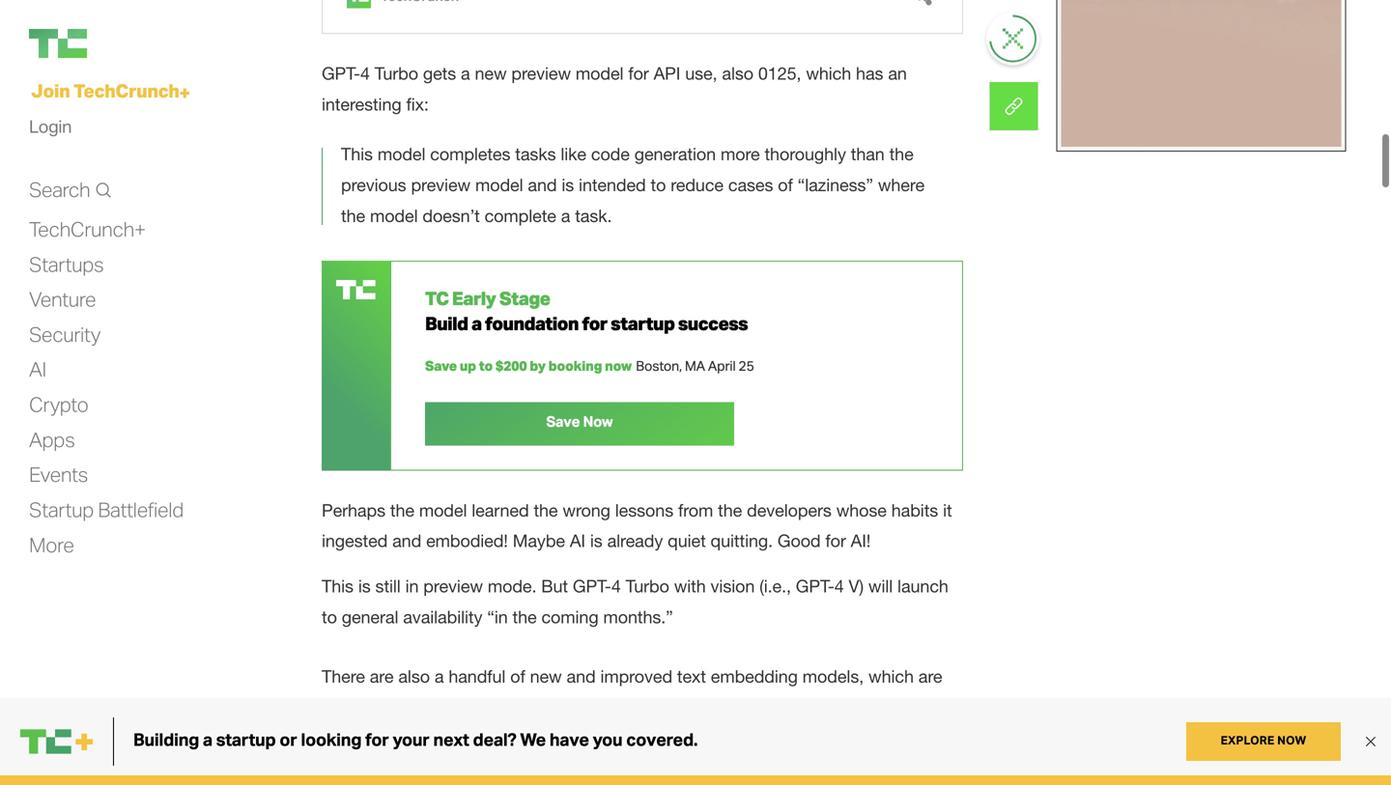Task type: locate. For each thing, give the bounding box(es) containing it.
turbo
[[375, 63, 418, 84], [626, 577, 670, 597]]

4 left v)
[[835, 577, 844, 597]]

1 horizontal spatial of
[[511, 667, 525, 687]]

also down models,
[[787, 698, 818, 718]]

mode.
[[488, 577, 537, 597]]

a right "gets"
[[461, 63, 470, 84]]

handful
[[449, 667, 506, 687]]

apps
[[29, 427, 75, 452]]

1 vertical spatial which
[[869, 667, 914, 687]]

0 vertical spatial to
[[651, 175, 666, 195]]

model down previous
[[370, 206, 418, 226]]

0 horizontal spatial gpt-
[[322, 63, 360, 84]]

augment
[[755, 759, 823, 780]]

2 horizontal spatial which
[[869, 667, 914, 687]]

api
[[654, 63, 681, 84], [550, 729, 577, 749]]

is left still
[[358, 577, 371, 597]]

quitting.
[[711, 531, 773, 552]]

0 vertical spatial is
[[562, 175, 574, 195]]

mail link
[[990, 82, 1039, 130]]

4 up months."
[[612, 577, 621, 597]]

from
[[679, 500, 714, 521]]

1 horizontal spatial and
[[528, 175, 557, 195]]

1 vertical spatial preview
[[411, 175, 471, 195]]

to down generation
[[651, 175, 666, 195]]

this
[[341, 144, 373, 164], [322, 577, 354, 597]]

for left the use, on the top of page
[[629, 63, 649, 84]]

model inside perhaps the model learned the wrong lessons from the developers whose habits it ingested and embodied! maybe ai is already quiet quitting. good for ai!
[[419, 500, 467, 521]]

a
[[461, 63, 470, 84], [561, 206, 571, 226], [435, 667, 444, 687], [893, 698, 902, 718]]

is down wrong
[[590, 531, 603, 552]]

the inside this is still in preview mode. but gpt-4 turbo with vision (i.e., gpt-4 v) will launch to general availability "in the coming months."
[[513, 607, 537, 628]]

for inside gpt-4 turbo gets a new preview model for api use, also 0125, which has an interesting fix:
[[629, 63, 649, 84]]

1 horizontal spatial api
[[654, 63, 681, 84]]

and inside this model completes tasks like code generation more thoroughly than the previous preview model and is intended to reduce cases of "laziness" where the model doesn't complete a task.
[[528, 175, 557, 195]]

1 horizontal spatial with
[[674, 577, 706, 597]]

model up embodied!
[[419, 500, 467, 521]]

share on linkedin image
[[990, 82, 1039, 130]]

api left —
[[550, 729, 577, 749]]

look
[[912, 729, 950, 749]]

has
[[856, 63, 884, 84]]

more up cases
[[721, 144, 760, 164]]

preview
[[512, 63, 571, 84], [411, 175, 471, 195], [424, 577, 483, 597]]

free
[[424, 729, 453, 749]]

0 vertical spatial turbo
[[375, 63, 418, 84]]

the down previous
[[341, 206, 365, 226]]

0 horizontal spatial api
[[550, 729, 577, 749]]

ai
[[29, 357, 46, 382], [570, 531, 586, 552]]

1 horizontal spatial also
[[722, 63, 754, 84]]

close screen image
[[1003, 28, 1024, 49]]

api inside gpt-4 turbo gets a new preview model for api use, also 0125, which has an interesting fix:
[[654, 63, 681, 84]]

security link
[[29, 322, 100, 348]]

an
[[889, 63, 907, 84]]

2 vertical spatial is
[[358, 577, 371, 597]]

1 vertical spatial is
[[590, 531, 603, 552]]

2 horizontal spatial to
[[735, 759, 751, 780]]

vision
[[711, 577, 755, 597]]

0 horizontal spatial to
[[322, 607, 337, 628]]

embedding
[[711, 667, 798, 687]]

the right "in on the left of page
[[513, 607, 537, 628]]

0 vertical spatial with
[[674, 577, 706, 597]]

model up code
[[576, 63, 624, 84]]

1 horizontal spatial to
[[651, 175, 666, 195]]

ai up crypto in the left of the page
[[29, 357, 46, 382]]

completes
[[430, 144, 511, 164]]

moderation
[[458, 729, 545, 749]]

4 inside gpt-4 turbo gets a new preview model for api use, also 0125, which has an interesting fix:
[[360, 63, 370, 84]]

preview inside this model completes tasks like code generation more thoroughly than the previous preview model and is intended to reduce cases of "laziness" where the model doesn't complete a task.
[[411, 175, 471, 195]]

with left vision
[[674, 577, 706, 597]]

0 vertical spatial of
[[778, 175, 793, 195]]

techcrunch
[[74, 79, 179, 102]]

and for model
[[528, 175, 557, 195]]

advertisement element
[[1057, 0, 1347, 152]]

2 vertical spatial and
[[567, 667, 596, 687]]

models,
[[803, 667, 864, 687]]

and up technical on the bottom left of the page
[[567, 667, 596, 687]]

2 horizontal spatial new
[[907, 698, 939, 718]]

2 horizontal spatial 4
[[835, 577, 844, 597]]

to
[[651, 175, 666, 195], [322, 607, 337, 628], [735, 759, 751, 780]]

apps link
[[29, 427, 75, 453]]

tasks
[[515, 144, 556, 164]]

0 vertical spatial new
[[475, 63, 507, 84]]

2 vertical spatial which
[[604, 729, 649, 749]]

is inside this is still in preview mode. but gpt-4 turbo with vision (i.e., gpt-4 v) will launch to general availability "in the coming months."
[[358, 577, 371, 597]]

previous
[[341, 175, 406, 195]]

0 horizontal spatial is
[[358, 577, 371, 597]]

a inside this model completes tasks like code generation more thoroughly than the previous preview model and is intended to reduce cases of "laziness" where the model doesn't complete a task.
[[561, 206, 571, 226]]

gpt- up interesting
[[322, 63, 360, 84]]

2 vertical spatial of
[[382, 729, 397, 749]]

are right there
[[370, 667, 394, 687]]

and inside perhaps the model learned the wrong lessons from the developers whose habits it ingested and embodied! maybe ai is already quiet quitting. good for ai!
[[393, 531, 422, 552]]

preview up the "availability"
[[424, 577, 483, 597]]

share over email image
[[990, 82, 1039, 130]]

for inside perhaps the model learned the wrong lessons from the developers whose habits it ingested and embodied! maybe ai is already quiet quitting. good for ai!
[[826, 531, 846, 552]]

a left task.
[[561, 206, 571, 226]]

1 vertical spatial new
[[530, 667, 562, 687]]

the right on
[[502, 698, 526, 718]]

ai link
[[29, 357, 46, 383]]

turbo inside gpt-4 turbo gets a new preview model for api use, also 0125, which has an interesting fix:
[[375, 63, 418, 84]]

crypto link
[[29, 392, 88, 418]]

and down tasks
[[528, 175, 557, 195]]

which up released
[[869, 667, 914, 687]]

text.
[[873, 729, 907, 749]]

to inside this is still in preview mode. but gpt-4 turbo with vision (i.e., gpt-4 v) will launch to general availability "in the coming months."
[[322, 607, 337, 628]]

0 vertical spatial api
[[654, 63, 681, 84]]

1 vertical spatial more
[[322, 698, 361, 718]]

for left 007
[[322, 759, 343, 780]]

1 horizontal spatial turbo
[[626, 577, 670, 597]]

general
[[342, 607, 399, 628]]

(i.e.,
[[760, 577, 792, 597]]

ai down wrong
[[570, 531, 586, 552]]

more link
[[29, 532, 74, 558]]

gpt- inside gpt-4 turbo gets a new preview model for api use, also 0125, which has an interesting fix:
[[322, 63, 360, 84]]

0 horizontal spatial turbo
[[375, 63, 418, 84]]

turbo inside this is still in preview mode. but gpt-4 turbo with vision (i.e., gpt-4 v) will launch to general availability "in the coming months."
[[626, 577, 670, 597]]

1 vertical spatial and
[[393, 531, 422, 552]]

new up technical on the bottom left of the page
[[530, 667, 562, 687]]

startup battlefield
[[29, 497, 184, 522]]

gpt-4 turbo gets a new preview model for api use, also 0125, which has an interesting fix:
[[322, 63, 907, 114]]

to right this
[[735, 759, 751, 780]]

for left ai!
[[826, 531, 846, 552]]

in
[[406, 577, 419, 597]]

0 vertical spatial more
[[721, 144, 760, 164]]

1 horizontal spatial are
[[919, 667, 943, 687]]

0 horizontal spatial are
[[370, 667, 394, 687]]

0 horizontal spatial ai
[[29, 357, 46, 382]]

1 vertical spatial turbo
[[626, 577, 670, 597]]

model
[[576, 63, 624, 84], [378, 144, 426, 164], [476, 175, 523, 195], [370, 206, 418, 226], [419, 500, 467, 521]]

this up previous
[[341, 144, 373, 164]]

2 vertical spatial preview
[[424, 577, 483, 597]]

startups link
[[29, 252, 104, 278]]

which left has
[[806, 63, 852, 84]]

more down there
[[322, 698, 361, 718]]

with left using
[[621, 759, 652, 780]]

preview up doesn't
[[411, 175, 471, 195]]

join techcrunch +
[[31, 79, 190, 104]]

2 horizontal spatial is
[[590, 531, 603, 552]]

0 horizontal spatial 4
[[360, 63, 370, 84]]

released
[[823, 698, 888, 718]]

launch
[[898, 577, 949, 597]]

api left the use, on the top of page
[[654, 63, 681, 84]]

use,
[[685, 63, 718, 84]]

2 horizontal spatial and
[[567, 667, 596, 687]]

like
[[561, 144, 587, 164]]

4 up interesting
[[360, 63, 370, 84]]

a inside gpt-4 turbo gets a new preview model for api use, also 0125, which has an interesting fix:
[[461, 63, 470, 84]]

doesn't
[[423, 206, 480, 226]]

startups
[[29, 252, 104, 277]]

1 vertical spatial with
[[621, 759, 652, 780]]

0 horizontal spatial of
[[382, 729, 397, 749]]

of
[[778, 175, 793, 195], [511, 667, 525, 687], [382, 729, 397, 749]]

of right cases
[[778, 175, 793, 195]]

1 vertical spatial to
[[322, 607, 337, 628]]

using
[[657, 759, 699, 780]]

of left its
[[382, 729, 397, 749]]

turbo up fix:
[[375, 63, 418, 84]]

gpt- right (i.e.,
[[796, 577, 835, 597]]

0 vertical spatial preview
[[512, 63, 571, 84]]

—
[[582, 729, 599, 749]]

to inside this model completes tasks like code generation more thoroughly than the previous preview model and is intended to reduce cases of "laziness" where the model doesn't complete a task.
[[651, 175, 666, 195]]

ai!
[[851, 531, 871, 552]]

and
[[528, 175, 557, 195], [393, 531, 422, 552], [567, 667, 596, 687]]

good
[[778, 531, 821, 552]]

is down like
[[562, 175, 574, 195]]

complete
[[485, 206, 557, 226]]

0 horizontal spatial also
[[399, 667, 430, 687]]

gets
[[423, 63, 456, 84]]

this up general
[[322, 577, 354, 597]]

of right the handful
[[511, 667, 525, 687]]

startup battlefield link
[[29, 497, 184, 523]]

new
[[475, 63, 507, 84], [530, 667, 562, 687], [907, 698, 939, 718]]

also up people
[[399, 667, 430, 687]]

0 vertical spatial which
[[806, 63, 852, 84]]

harmful
[[811, 729, 868, 749]]

are up look
[[919, 667, 943, 687]]

1 vertical spatial version
[[347, 759, 403, 780]]

1 vertical spatial also
[[399, 667, 430, 687]]

experimenting
[[507, 759, 616, 780]]

1 horizontal spatial 4
[[612, 577, 621, 597]]

turbo up months."
[[626, 577, 670, 597]]

0 horizontal spatial with
[[621, 759, 652, 780]]

ingested
[[322, 531, 388, 552]]

0 vertical spatial also
[[722, 63, 754, 84]]

this inside this is still in preview mode. but gpt-4 turbo with vision (i.e., gpt-4 v) will launch to general availability "in the coming months."
[[322, 577, 354, 597]]

with
[[674, 577, 706, 597], [621, 759, 652, 780]]

also right the use, on the top of page
[[722, 63, 754, 84]]

1 horizontal spatial which
[[806, 63, 852, 84]]

version
[[322, 729, 377, 749], [347, 759, 403, 780]]

gpt- right but
[[573, 577, 612, 597]]

0 horizontal spatial and
[[393, 531, 422, 552]]

the up quitting.
[[718, 500, 743, 521]]

2 horizontal spatial of
[[778, 175, 793, 195]]

preview up tasks
[[512, 63, 571, 84]]

are
[[370, 667, 394, 687], [919, 667, 943, 687]]

0 vertical spatial ai
[[29, 357, 46, 382]]

2 vertical spatial to
[[735, 759, 751, 780]]

1 horizontal spatial more
[[721, 144, 760, 164]]

which down side.
[[604, 729, 649, 749]]

0 horizontal spatial more
[[322, 698, 361, 718]]

2 vertical spatial also
[[787, 698, 818, 718]]

0 vertical spatial version
[[322, 729, 377, 749]]

0 vertical spatial and
[[528, 175, 557, 195]]

version left 007
[[347, 759, 403, 780]]

perhaps the model learned the wrong lessons from the developers whose habits it ingested and embodied! maybe ai is already quiet quitting. good for ai!
[[322, 500, 953, 552]]

0 vertical spatial this
[[341, 144, 373, 164]]

this for this model completes tasks like code generation more thoroughly than the previous preview model and is intended to reduce cases of "laziness" where the model doesn't complete a task.
[[341, 144, 373, 164]]

and up in
[[393, 531, 422, 552]]

new right "gets"
[[475, 63, 507, 84]]

1 vertical spatial ai
[[570, 531, 586, 552]]

than
[[851, 144, 885, 164]]

0 horizontal spatial new
[[475, 63, 507, 84]]

learned
[[472, 500, 529, 521]]

already
[[608, 531, 663, 552]]

1 vertical spatial this
[[322, 577, 354, 597]]

this model completes tasks like code generation more thoroughly than the previous preview model and is intended to reduce cases of "laziness" where the model doesn't complete a task.
[[341, 144, 925, 226]]

version left its
[[322, 729, 377, 749]]

months."
[[604, 607, 673, 628]]

new up look
[[907, 698, 939, 718]]

will
[[869, 577, 893, 597]]

this inside this model completes tasks like code generation more thoroughly than the previous preview model and is intended to reduce cases of "laziness" where the model doesn't complete a task.
[[341, 144, 373, 164]]

api inside the there are also a handful of new and improved text embedding models, which are more for the people on the technical side. and the company also released a new version of its free moderation api — which identifies potentially harmful text. look for version 007 if you're experimenting with using this to augment your moderat
[[550, 729, 577, 749]]

more inside this model completes tasks like code generation more thoroughly than the previous preview model and is intended to reduce cases of "laziness" where the model doesn't complete a task.
[[721, 144, 760, 164]]

1 horizontal spatial is
[[562, 175, 574, 195]]

text
[[677, 667, 706, 687]]

1 vertical spatial api
[[550, 729, 577, 749]]

1 horizontal spatial ai
[[570, 531, 586, 552]]

your
[[828, 759, 862, 780]]

to left general
[[322, 607, 337, 628]]

v)
[[849, 577, 864, 597]]



Task type: describe. For each thing, give the bounding box(es) containing it.
crypto
[[29, 392, 88, 417]]

on
[[478, 698, 497, 718]]

of inside this model completes tasks like code generation more thoroughly than the previous preview model and is intended to reduce cases of "laziness" where the model doesn't complete a task.
[[778, 175, 793, 195]]

wrong
[[563, 500, 611, 521]]

intended
[[579, 175, 646, 195]]

techcrunch image
[[29, 29, 87, 58]]

task.
[[575, 206, 612, 226]]

1 horizontal spatial gpt-
[[573, 577, 612, 597]]

there are also a handful of new and improved text embedding models, which are more for the people on the technical side. and the company also released a new version of its free moderation api — which identifies potentially harmful text. look for version 007 if you're experimenting with using this to augment your moderat
[[322, 667, 954, 786]]

and
[[646, 698, 677, 718]]

quiet
[[668, 531, 706, 552]]

"laziness"
[[798, 175, 874, 195]]

which inside gpt-4 turbo gets a new preview model for api use, also 0125, which has an interesting fix:
[[806, 63, 852, 84]]

techcrunch+ link
[[29, 216, 146, 243]]

is inside this model completes tasks like code generation more thoroughly than the previous preview model and is intended to reduce cases of "laziness" where the model doesn't complete a task.
[[562, 175, 574, 195]]

the up maybe
[[534, 500, 558, 521]]

model inside gpt-4 turbo gets a new preview model for api use, also 0125, which has an interesting fix:
[[576, 63, 624, 84]]

share on x image
[[990, 82, 1039, 130]]

whose
[[837, 500, 887, 521]]

2 horizontal spatial also
[[787, 698, 818, 718]]

thoroughly
[[765, 144, 847, 164]]

and for ingested
[[393, 531, 422, 552]]

this
[[703, 759, 731, 780]]

a up people
[[435, 667, 444, 687]]

2 are from the left
[[919, 667, 943, 687]]

the up its
[[391, 698, 415, 718]]

embodied!
[[426, 531, 508, 552]]

code
[[591, 144, 630, 164]]

login link
[[29, 111, 72, 142]]

it
[[943, 500, 953, 521]]

techcrunch+
[[29, 216, 146, 242]]

also inside gpt-4 turbo gets a new preview model for api use, also 0125, which has an interesting fix:
[[722, 63, 754, 84]]

this for this is still in preview mode. but gpt-4 turbo with vision (i.e., gpt-4 v) will launch to general availability "in the coming months."
[[322, 577, 354, 597]]

to inside the there are also a handful of new and improved text embedding models, which are more for the people on the technical side. and the company also released a new version of its free moderation api — which identifies potentially harmful text. look for version 007 if you're experimenting with using this to augment your moderat
[[735, 759, 751, 780]]

the down text
[[681, 698, 706, 718]]

facebook link
[[990, 82, 1039, 130]]

share on facebook image
[[990, 82, 1039, 130]]

generation
[[635, 144, 716, 164]]

0125,
[[759, 63, 802, 84]]

search image
[[95, 181, 111, 200]]

this is still in preview mode. but gpt-4 turbo with vision (i.e., gpt-4 v) will launch to general availability "in the coming months."
[[322, 577, 949, 628]]

model up previous
[[378, 144, 426, 164]]

model up complete
[[476, 175, 523, 195]]

people
[[420, 698, 473, 718]]

developers
[[747, 500, 832, 521]]

preview inside this is still in preview mode. but gpt-4 turbo with vision (i.e., gpt-4 v) will launch to general availability "in the coming months."
[[424, 577, 483, 597]]

the right 'perhaps'
[[390, 500, 415, 521]]

where
[[878, 175, 925, 195]]

ai inside perhaps the model learned the wrong lessons from the developers whose habits it ingested and embodied! maybe ai is already quiet quitting. good for ai!
[[570, 531, 586, 552]]

fix:
[[406, 94, 429, 114]]

copy share link image
[[990, 82, 1039, 130]]

availability
[[403, 607, 483, 628]]

the up where
[[890, 144, 914, 164]]

maybe
[[513, 531, 565, 552]]

2 horizontal spatial gpt-
[[796, 577, 835, 597]]

login
[[29, 115, 72, 137]]

is inside perhaps the model learned the wrong lessons from the developers whose habits it ingested and embodied! maybe ai is already quiet quitting. good for ai!
[[590, 531, 603, 552]]

and inside the there are also a handful of new and improved text embedding models, which are more for the people on the technical side. and the company also released a new version of its free moderation api — which identifies potentially harmful text. look for version 007 if you're experimenting with using this to augment your moderat
[[567, 667, 596, 687]]

interesting
[[322, 94, 402, 114]]

techcrunch link
[[29, 29, 222, 58]]

there
[[322, 667, 365, 687]]

improved
[[601, 667, 673, 687]]

join
[[31, 79, 70, 102]]

close screen button
[[989, 14, 1038, 63]]

for left people
[[366, 698, 387, 718]]

007
[[407, 759, 436, 780]]

events link
[[29, 462, 88, 488]]

lessons
[[615, 500, 674, 521]]

"in
[[487, 607, 508, 628]]

share on reddit image
[[990, 82, 1039, 130]]

company
[[710, 698, 782, 718]]

habits
[[892, 500, 939, 521]]

copy share link link
[[990, 82, 1039, 130]]

venture link
[[29, 287, 96, 313]]

if
[[441, 759, 450, 780]]

perhaps
[[322, 500, 386, 521]]

with inside this is still in preview mode. but gpt-4 turbo with vision (i.e., gpt-4 v) will launch to general availability "in the coming months."
[[674, 577, 706, 597]]

its
[[402, 729, 419, 749]]

preview inside gpt-4 turbo gets a new preview model for api use, also 0125, which has an interesting fix:
[[512, 63, 571, 84]]

with inside the there are also a handful of new and improved text embedding models, which are more for the people on the technical side. and the company also released a new version of its free moderation api — which identifies potentially harmful text. look for version 007 if you're experimenting with using this to augment your moderat
[[621, 759, 652, 780]]

you're
[[454, 759, 502, 780]]

1 vertical spatial of
[[511, 667, 525, 687]]

2 vertical spatial new
[[907, 698, 939, 718]]

1 horizontal spatial new
[[530, 667, 562, 687]]

events
[[29, 462, 88, 487]]

reduce
[[671, 175, 724, 195]]

technical
[[531, 698, 600, 718]]

identifies
[[654, 729, 722, 749]]

reddit link
[[990, 82, 1039, 130]]

venture
[[29, 287, 96, 312]]

still
[[376, 577, 401, 597]]

a up text.
[[893, 698, 902, 718]]

more inside the there are also a handful of new and improved text embedding models, which are more for the people on the technical side. and the company also released a new version of its free moderation api — which identifies potentially harmful text. look for version 007 if you're experimenting with using this to augment your moderat
[[322, 698, 361, 718]]

new inside gpt-4 turbo gets a new preview model for api use, also 0125, which has an interesting fix:
[[475, 63, 507, 84]]

side.
[[604, 698, 641, 718]]

1 are from the left
[[370, 667, 394, 687]]

linkedin link
[[990, 82, 1039, 130]]

0 horizontal spatial which
[[604, 729, 649, 749]]

+
[[179, 81, 190, 104]]

potentially
[[727, 729, 806, 749]]



Task type: vqa. For each thing, say whether or not it's contained in the screenshot.
middle 'To'
yes



